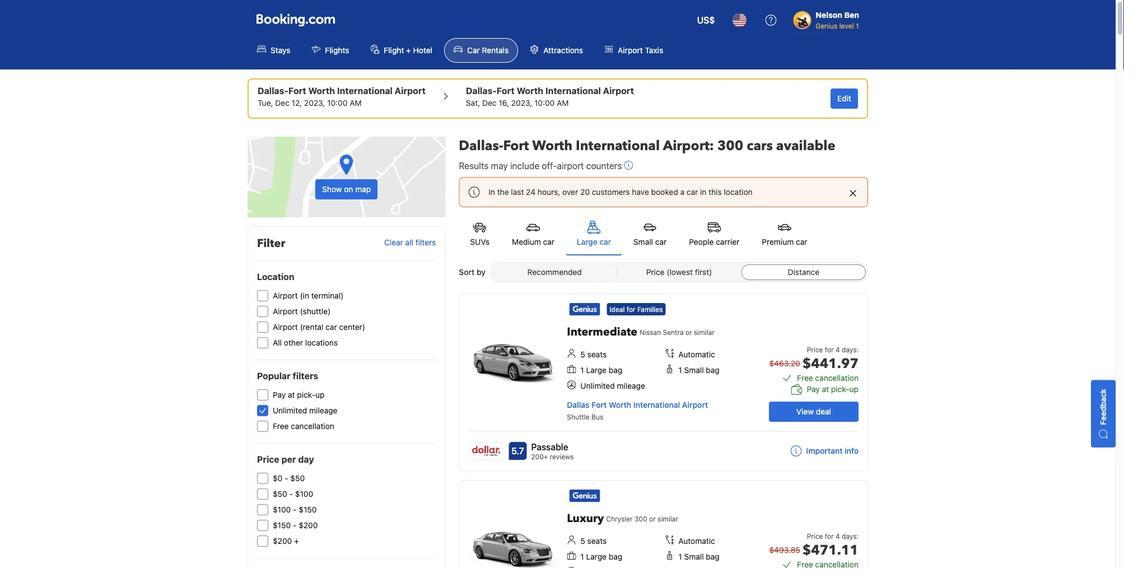 Task type: describe. For each thing, give the bounding box(es) containing it.
airport (shuttle)
[[273, 307, 331, 316]]

small car
[[634, 237, 667, 247]]

1 vertical spatial $100
[[273, 505, 291, 515]]

price for 4 days: $463.20 $441.97
[[770, 346, 859, 373]]

automatic for intermediate
[[679, 350, 716, 359]]

0 horizontal spatial unlimited mileage
[[273, 406, 338, 415]]

all
[[406, 238, 414, 247]]

search summary element
[[248, 78, 869, 119]]

1 horizontal spatial $100
[[295, 490, 313, 499]]

product card group containing $441.97
[[459, 294, 873, 471]]

car for small car
[[656, 237, 667, 247]]

sort by element
[[491, 262, 869, 283]]

medium car
[[512, 237, 555, 247]]

filter
[[257, 236, 285, 251]]

families
[[638, 305, 663, 313]]

dallas-fort worth international airport: 300 cars available
[[459, 136, 836, 155]]

in the last 24 hours, over 20 customers have booked a car in this location
[[489, 187, 753, 197]]

flight + hotel
[[384, 46, 433, 55]]

20
[[581, 187, 590, 197]]

small inside button
[[634, 237, 654, 247]]

1 vertical spatial filters
[[293, 371, 319, 381]]

intermediate nissan sentra or similar
[[567, 325, 715, 340]]

worth for dallas fort worth international airport shuttle bus
[[609, 401, 632, 410]]

price for price for 4 days: $463.20 $441.97
[[808, 346, 824, 354]]

product card group containing $471.11
[[459, 480, 869, 568]]

seats for luxury
[[588, 537, 607, 546]]

5 for luxury
[[581, 537, 586, 546]]

small car button
[[623, 214, 678, 254]]

ideal for families
[[610, 305, 663, 313]]

people carrier button
[[678, 214, 751, 254]]

results may include off-airport counters
[[459, 161, 622, 171]]

ideal
[[610, 305, 625, 313]]

flight
[[384, 46, 404, 55]]

ben
[[845, 10, 860, 20]]

flight + hotel link
[[361, 38, 442, 63]]

similar for luxury
[[658, 515, 679, 523]]

price for 4 days: $493.85 $471.11
[[770, 533, 859, 560]]

automatic for luxury
[[679, 537, 716, 546]]

day
[[298, 454, 314, 465]]

airport
[[557, 161, 584, 171]]

premium car
[[763, 237, 808, 247]]

4 for $441.97
[[836, 346, 841, 354]]

genius
[[816, 22, 838, 30]]

airport inside skip to main content element
[[618, 46, 643, 55]]

$441.97
[[803, 355, 859, 373]]

counters
[[587, 161, 622, 171]]

airport inside 'dallas-fort worth international airport sat, dec 16, 2023, 10:00 am'
[[604, 85, 634, 96]]

or for intermediate
[[686, 328, 693, 336]]

if you choose one, you'll need to make your own way there - but prices can be a lot lower. image
[[625, 161, 634, 170]]

location
[[257, 272, 295, 282]]

for for $471.11
[[826, 533, 834, 540]]

carrier
[[716, 237, 740, 247]]

0 horizontal spatial $50
[[273, 490, 287, 499]]

flights link
[[302, 38, 359, 63]]

0 vertical spatial 300
[[718, 136, 744, 155]]

(shuttle)
[[300, 307, 331, 316]]

5 seats for luxury
[[581, 537, 607, 546]]

large inside "large car" button
[[577, 237, 598, 247]]

nelson ben genius level 1
[[816, 10, 860, 30]]

flights
[[325, 46, 349, 55]]

1 large bag for luxury
[[581, 552, 623, 562]]

car for premium car
[[797, 237, 808, 247]]

$200 +
[[273, 537, 299, 546]]

1 inside nelson ben genius level 1
[[857, 22, 860, 30]]

pay at pick-up inside product card group
[[808, 385, 859, 394]]

a
[[681, 187, 685, 197]]

car for large car
[[600, 237, 611, 247]]

0 horizontal spatial at
[[288, 390, 295, 400]]

dec for dallas-fort worth international airport tue, dec 12, 2023, 10:00 am
[[275, 98, 290, 108]]

worth for dallas-fort worth international airport sat, dec 16, 2023, 10:00 am
[[517, 85, 544, 96]]

am for dallas-fort worth international airport sat, dec 16, 2023, 10:00 am
[[557, 98, 569, 108]]

1 dallas-fort worth international airport group from the left
[[258, 84, 426, 109]]

+ for $200
[[294, 537, 299, 546]]

hotel
[[413, 46, 433, 55]]

over
[[563, 187, 579, 197]]

show on map button
[[248, 137, 446, 217]]

1 small bag for intermediate
[[679, 366, 720, 375]]

5 for intermediate
[[581, 350, 586, 359]]

price for price per day
[[257, 454, 280, 465]]

seats for intermediate
[[588, 350, 607, 359]]

large for luxury
[[587, 552, 607, 562]]

recommended
[[528, 268, 582, 277]]

worth for dallas-fort worth international airport tue, dec 12, 2023, 10:00 am
[[309, 85, 335, 96]]

dec for dallas-fort worth international airport sat, dec 16, 2023, 10:00 am
[[483, 98, 497, 108]]

clear all filters button
[[385, 238, 436, 247]]

international for 300
[[576, 136, 660, 155]]

0 horizontal spatial pay
[[273, 390, 286, 400]]

location
[[724, 187, 753, 197]]

fort for dallas-fort worth international airport: 300 cars available
[[504, 136, 529, 155]]

2023, for dallas-fort worth international airport sat, dec 16, 2023, 10:00 am
[[512, 98, 533, 108]]

stays
[[271, 46, 291, 55]]

5.7 element
[[509, 442, 527, 460]]

0 horizontal spatial up
[[316, 390, 325, 400]]

at inside product card group
[[823, 385, 830, 394]]

price per day
[[257, 454, 314, 465]]

us$
[[698, 15, 715, 26]]

edit button
[[831, 89, 859, 109]]

price (lowest first)
[[647, 268, 713, 277]]

5 seats for intermediate
[[581, 350, 607, 359]]

fort for dallas-fort worth international airport tue, dec 12, 2023, 10:00 am
[[289, 85, 307, 96]]

nissan
[[640, 328, 662, 336]]

days: for $471.11
[[843, 533, 859, 540]]

popular
[[257, 371, 291, 381]]

in
[[701, 187, 707, 197]]

airport (rental car center)
[[273, 323, 365, 332]]

luxury chrysler 300 or similar
[[567, 511, 679, 527]]

1 horizontal spatial mileage
[[617, 381, 646, 391]]

show on map
[[322, 185, 371, 194]]

car rentals link
[[445, 38, 519, 63]]

large car
[[577, 237, 611, 247]]

2 dallas-fort worth international airport group from the left
[[466, 84, 634, 109]]

0 vertical spatial free
[[798, 374, 814, 383]]

center)
[[339, 323, 365, 332]]

worth for dallas-fort worth international airport: 300 cars available
[[533, 136, 573, 155]]

(lowest
[[667, 268, 693, 277]]

have
[[633, 187, 650, 197]]

$0 - $50
[[273, 474, 305, 483]]

distance
[[788, 268, 820, 277]]

off-
[[542, 161, 557, 171]]

free cancellation inside product card group
[[798, 374, 859, 383]]

$0
[[273, 474, 283, 483]]

1 horizontal spatial up
[[850, 385, 859, 394]]

pick- inside product card group
[[832, 385, 850, 394]]

- for $100
[[293, 505, 297, 515]]

large car button
[[566, 214, 623, 256]]

dallas fort worth international airport button
[[567, 401, 709, 410]]

$493.85
[[770, 546, 801, 555]]

300 inside luxury chrysler 300 or similar
[[635, 515, 648, 523]]

locations
[[305, 338, 338, 348]]

in
[[489, 187, 495, 197]]

1 large bag for intermediate
[[581, 366, 623, 375]]

available
[[777, 136, 836, 155]]

sentra
[[663, 328, 684, 336]]

bus
[[592, 413, 604, 421]]

hours,
[[538, 187, 561, 197]]

0 horizontal spatial cancellation
[[291, 422, 335, 431]]

important info
[[807, 446, 859, 456]]

car
[[468, 46, 480, 55]]

small for intermediate
[[685, 366, 704, 375]]

stays link
[[248, 38, 300, 63]]

view deal
[[797, 407, 832, 416]]

1 vertical spatial free
[[273, 422, 289, 431]]

+ for flight
[[406, 46, 411, 55]]

dallas fort worth international airport shuttle bus
[[567, 401, 709, 421]]

0 horizontal spatial pick-
[[297, 390, 316, 400]]



Task type: locate. For each thing, give the bounding box(es) containing it.
1 vertical spatial seats
[[588, 537, 607, 546]]

1 vertical spatial mileage
[[309, 406, 338, 415]]

1 vertical spatial 1 large bag
[[581, 552, 623, 562]]

price for price for 4 days: $493.85 $471.11
[[808, 533, 824, 540]]

1 seats from the top
[[588, 350, 607, 359]]

1 horizontal spatial free
[[798, 374, 814, 383]]

at up deal
[[823, 385, 830, 394]]

airport
[[618, 46, 643, 55], [395, 85, 426, 96], [604, 85, 634, 96], [273, 291, 298, 300], [273, 307, 298, 316], [273, 323, 298, 332], [683, 401, 709, 410]]

1 horizontal spatial pay
[[808, 385, 821, 394]]

12,
[[292, 98, 302, 108]]

1 horizontal spatial cancellation
[[816, 374, 859, 383]]

days: inside price for 4 days: $463.20 $441.97
[[843, 346, 859, 354]]

dec inside 'dallas-fort worth international airport sat, dec 16, 2023, 10:00 am'
[[483, 98, 497, 108]]

+ inside flight + hotel link
[[406, 46, 411, 55]]

feedback button
[[1092, 380, 1117, 448]]

sort by
[[459, 268, 486, 277]]

1 5 seats from the top
[[581, 350, 607, 359]]

4 up $441.97
[[836, 346, 841, 354]]

10:00 down drop-off location element
[[535, 98, 555, 108]]

0 vertical spatial mileage
[[617, 381, 646, 391]]

pay up the 'view deal' at the right of page
[[808, 385, 821, 394]]

1 vertical spatial 1 small bag
[[679, 552, 720, 562]]

$50 - $100
[[273, 490, 313, 499]]

0 horizontal spatial +
[[294, 537, 299, 546]]

dec left 12,
[[275, 98, 290, 108]]

1 horizontal spatial unlimited
[[581, 381, 615, 391]]

dallas-fort worth international airport group
[[258, 84, 426, 109], [466, 84, 634, 109]]

free
[[798, 374, 814, 383], [273, 422, 289, 431]]

4
[[836, 346, 841, 354], [836, 533, 841, 540]]

300 right chrysler at the right
[[635, 515, 648, 523]]

results
[[459, 161, 489, 171]]

unlimited inside product card group
[[581, 381, 615, 391]]

similar for intermediate
[[695, 328, 715, 336]]

1 vertical spatial 4
[[836, 533, 841, 540]]

sat,
[[466, 98, 480, 108]]

cancellation down $441.97
[[816, 374, 859, 383]]

price inside sort by element
[[647, 268, 665, 277]]

dallas- inside dallas-fort worth international airport tue, dec 12, 2023, 10:00 am
[[258, 85, 289, 96]]

dec
[[275, 98, 290, 108], [483, 98, 497, 108]]

or inside intermediate nissan sentra or similar
[[686, 328, 693, 336]]

the
[[498, 187, 509, 197]]

1 vertical spatial large
[[587, 366, 607, 375]]

suvs button
[[459, 214, 501, 254]]

people
[[690, 237, 714, 247]]

5
[[581, 350, 586, 359], [581, 537, 586, 546]]

1 horizontal spatial at
[[823, 385, 830, 394]]

days: up $471.11
[[843, 533, 859, 540]]

4 inside price for 4 days: $463.20 $441.97
[[836, 346, 841, 354]]

car inside medium car button
[[544, 237, 555, 247]]

dallas- up tue,
[[258, 85, 289, 96]]

passable
[[532, 442, 569, 453]]

or for luxury
[[650, 515, 656, 523]]

1 dec from the left
[[275, 98, 290, 108]]

$50
[[291, 474, 305, 483], [273, 490, 287, 499]]

10:00 inside dallas-fort worth international airport tue, dec 12, 2023, 10:00 am
[[327, 98, 348, 108]]

5 seats
[[581, 350, 607, 359], [581, 537, 607, 546]]

filters inside button
[[416, 238, 436, 247]]

customer rating 5.7 passable element
[[532, 441, 574, 454]]

price up $441.97
[[808, 346, 824, 354]]

dallas- up results
[[459, 136, 504, 155]]

2 4 from the top
[[836, 533, 841, 540]]

large
[[577, 237, 598, 247], [587, 366, 607, 375], [587, 552, 607, 562]]

0 horizontal spatial unlimited
[[273, 406, 307, 415]]

0 vertical spatial $200
[[299, 521, 318, 530]]

2023, for dallas-fort worth international airport tue, dec 12, 2023, 10:00 am
[[304, 98, 325, 108]]

1 vertical spatial similar
[[658, 515, 679, 523]]

fort up the include
[[504, 136, 529, 155]]

free cancellation up day
[[273, 422, 335, 431]]

$200
[[299, 521, 318, 530], [273, 537, 292, 546]]

bag
[[609, 366, 623, 375], [706, 366, 720, 375], [609, 552, 623, 562], [706, 552, 720, 562]]

0 horizontal spatial 300
[[635, 515, 648, 523]]

5 down luxury on the right bottom of page
[[581, 537, 586, 546]]

0 vertical spatial $50
[[291, 474, 305, 483]]

unlimited mileage down popular filters
[[273, 406, 338, 415]]

price up $471.11
[[808, 533, 824, 540]]

product card group
[[459, 294, 873, 471], [459, 480, 869, 568]]

dallas- for dallas-fort worth international airport sat, dec 16, 2023, 10:00 am
[[466, 85, 497, 96]]

all other locations
[[273, 338, 338, 348]]

fort inside "dallas fort worth international airport shuttle bus"
[[592, 401, 607, 410]]

car inside "large car" button
[[600, 237, 611, 247]]

$150 up $150 - $200 at the bottom
[[299, 505, 317, 515]]

pick- down popular filters
[[297, 390, 316, 400]]

$150 - $200
[[273, 521, 318, 530]]

filters
[[416, 238, 436, 247], [293, 371, 319, 381]]

rentals
[[482, 46, 509, 55]]

2 10:00 from the left
[[535, 98, 555, 108]]

attractions
[[544, 46, 584, 55]]

200+
[[532, 453, 548, 461]]

1 vertical spatial 5
[[581, 537, 586, 546]]

2 5 seats from the top
[[581, 537, 607, 546]]

suvs
[[470, 237, 490, 247]]

am down drop-off location element
[[557, 98, 569, 108]]

- for $50
[[290, 490, 293, 499]]

feedback
[[1099, 389, 1109, 425]]

mileage up dallas fort worth international airport button
[[617, 381, 646, 391]]

car
[[687, 187, 699, 197], [544, 237, 555, 247], [600, 237, 611, 247], [656, 237, 667, 247], [797, 237, 808, 247], [326, 323, 337, 332]]

unlimited mileage up dallas fort worth international airport button
[[581, 381, 646, 391]]

0 horizontal spatial filters
[[293, 371, 319, 381]]

worth inside "dallas fort worth international airport shuttle bus"
[[609, 401, 632, 410]]

drop-off location element
[[466, 84, 634, 98]]

cars
[[747, 136, 773, 155]]

fort inside 'dallas-fort worth international airport sat, dec 16, 2023, 10:00 am'
[[497, 85, 515, 96]]

0 vertical spatial cancellation
[[816, 374, 859, 383]]

price inside price for 4 days: $493.85 $471.11
[[808, 533, 824, 540]]

mileage
[[617, 381, 646, 391], [309, 406, 338, 415]]

- for $0
[[285, 474, 288, 483]]

pay at pick-up up deal
[[808, 385, 859, 394]]

1 horizontal spatial +
[[406, 46, 411, 55]]

pay down popular
[[273, 390, 286, 400]]

sort
[[459, 268, 475, 277]]

booked
[[652, 187, 679, 197]]

2 seats from the top
[[588, 537, 607, 546]]

airport inside dallas-fort worth international airport tue, dec 12, 2023, 10:00 am
[[395, 85, 426, 96]]

1 vertical spatial unlimited
[[273, 406, 307, 415]]

1 days: from the top
[[843, 346, 859, 354]]

seats
[[588, 350, 607, 359], [588, 537, 607, 546]]

0 vertical spatial +
[[406, 46, 411, 55]]

2 vertical spatial large
[[587, 552, 607, 562]]

for right the ideal
[[627, 305, 636, 313]]

1 horizontal spatial dec
[[483, 98, 497, 108]]

2023, right 16, in the left top of the page
[[512, 98, 533, 108]]

worth up pick-up date element
[[309, 85, 335, 96]]

unlimited up dallas
[[581, 381, 615, 391]]

up
[[850, 385, 859, 394], [316, 390, 325, 400]]

1 large bag down luxury on the right bottom of page
[[581, 552, 623, 562]]

skip to main content element
[[0, 0, 1117, 70]]

0 vertical spatial or
[[686, 328, 693, 336]]

price left the 'per'
[[257, 454, 280, 465]]

dallas- up sat,
[[466, 85, 497, 96]]

similar inside intermediate nissan sentra or similar
[[695, 328, 715, 336]]

1 small bag
[[679, 366, 720, 375], [679, 552, 720, 562]]

0 vertical spatial unlimited
[[581, 381, 615, 391]]

worth up drop-off date element at the top
[[517, 85, 544, 96]]

cancellation up day
[[291, 422, 335, 431]]

car right premium
[[797, 237, 808, 247]]

small for luxury
[[685, 552, 704, 562]]

car inside premium car button
[[797, 237, 808, 247]]

1 vertical spatial automatic
[[679, 537, 716, 546]]

pick-up location element
[[258, 84, 426, 98]]

0 vertical spatial unlimited mileage
[[581, 381, 646, 391]]

all
[[273, 338, 282, 348]]

or right chrysler at the right
[[650, 515, 656, 523]]

4 for $471.11
[[836, 533, 841, 540]]

medium
[[512, 237, 541, 247]]

other
[[284, 338, 303, 348]]

up down $441.97
[[850, 385, 859, 394]]

level
[[840, 22, 855, 30]]

large for intermediate
[[587, 366, 607, 375]]

international for shuttle
[[634, 401, 681, 410]]

2 vertical spatial for
[[826, 533, 834, 540]]

1 automatic from the top
[[679, 350, 716, 359]]

4 inside price for 4 days: $493.85 $471.11
[[836, 533, 841, 540]]

2023, inside 'dallas-fort worth international airport sat, dec 16, 2023, 10:00 am'
[[512, 98, 533, 108]]

1 horizontal spatial filters
[[416, 238, 436, 247]]

international for tue,
[[337, 85, 393, 96]]

1 horizontal spatial dallas-fort worth international airport group
[[466, 84, 634, 109]]

0 horizontal spatial similar
[[658, 515, 679, 523]]

supplied by rc - dollar image
[[469, 443, 504, 460]]

10:00 inside 'dallas-fort worth international airport sat, dec 16, 2023, 10:00 am'
[[535, 98, 555, 108]]

1 vertical spatial 300
[[635, 515, 648, 523]]

free up price per day
[[273, 422, 289, 431]]

1 vertical spatial $150
[[273, 521, 291, 530]]

0 vertical spatial 5 seats
[[581, 350, 607, 359]]

1 large bag down intermediate
[[581, 366, 623, 375]]

airport:
[[663, 136, 715, 155]]

2 5 from the top
[[581, 537, 586, 546]]

airport inside "dallas fort worth international airport shuttle bus"
[[683, 401, 709, 410]]

2 automatic from the top
[[679, 537, 716, 546]]

1 vertical spatial unlimited mileage
[[273, 406, 338, 415]]

dec inside dallas-fort worth international airport tue, dec 12, 2023, 10:00 am
[[275, 98, 290, 108]]

- down $0 - $50
[[290, 490, 293, 499]]

am down the pick-up location element
[[350, 98, 362, 108]]

- down $100 - $150
[[293, 521, 297, 530]]

1 horizontal spatial $200
[[299, 521, 318, 530]]

similar right chrysler at the right
[[658, 515, 679, 523]]

1 vertical spatial $50
[[273, 490, 287, 499]]

1 vertical spatial for
[[826, 346, 834, 354]]

car rentals
[[468, 46, 509, 55]]

small
[[634, 237, 654, 247], [685, 366, 704, 375], [685, 552, 704, 562]]

2023, inside dallas-fort worth international airport tue, dec 12, 2023, 10:00 am
[[304, 98, 325, 108]]

0 vertical spatial 1 large bag
[[581, 366, 623, 375]]

worth right dallas
[[609, 401, 632, 410]]

2 am from the left
[[557, 98, 569, 108]]

worth inside 'dallas-fort worth international airport sat, dec 16, 2023, 10:00 am'
[[517, 85, 544, 96]]

attractions link
[[521, 38, 593, 63]]

2 product card group from the top
[[459, 480, 869, 568]]

0 vertical spatial large
[[577, 237, 598, 247]]

1 vertical spatial days:
[[843, 533, 859, 540]]

0 vertical spatial $100
[[295, 490, 313, 499]]

mileage down popular filters
[[309, 406, 338, 415]]

$50 down $0
[[273, 490, 287, 499]]

$471.11
[[803, 541, 859, 560]]

worth inside dallas-fort worth international airport tue, dec 12, 2023, 10:00 am
[[309, 85, 335, 96]]

dallas-fort worth international airport group down attractions link
[[466, 84, 634, 109]]

1 vertical spatial +
[[294, 537, 299, 546]]

up down popular filters
[[316, 390, 325, 400]]

1 1 large bag from the top
[[581, 366, 623, 375]]

free down price for 4 days: $463.20 $441.97
[[798, 374, 814, 383]]

similar inside luxury chrysler 300 or similar
[[658, 515, 679, 523]]

international for sat,
[[546, 85, 601, 96]]

- right $0
[[285, 474, 288, 483]]

this
[[709, 187, 722, 197]]

1 1 small bag from the top
[[679, 366, 720, 375]]

car left small car
[[600, 237, 611, 247]]

10:00 for dallas-fort worth international airport tue, dec 12, 2023, 10:00 am
[[327, 98, 348, 108]]

international inside "dallas fort worth international airport shuttle bus"
[[634, 401, 681, 410]]

5 seats down luxury on the right bottom of page
[[581, 537, 607, 546]]

days: inside price for 4 days: $493.85 $471.11
[[843, 533, 859, 540]]

0 vertical spatial automatic
[[679, 350, 716, 359]]

passable 200+ reviews
[[532, 442, 574, 461]]

dallas
[[567, 401, 590, 410]]

info
[[845, 446, 859, 456]]

1 vertical spatial or
[[650, 515, 656, 523]]

price inside price for 4 days: $463.20 $441.97
[[808, 346, 824, 354]]

0 horizontal spatial 2023,
[[304, 98, 325, 108]]

2 1 large bag from the top
[[581, 552, 623, 562]]

for for $441.97
[[826, 346, 834, 354]]

dallas-fort worth international airport group down flights
[[258, 84, 426, 109]]

or
[[686, 328, 693, 336], [650, 515, 656, 523]]

tue,
[[258, 98, 273, 108]]

0 horizontal spatial $100
[[273, 505, 291, 515]]

0 vertical spatial small
[[634, 237, 654, 247]]

first)
[[696, 268, 713, 277]]

2 days: from the top
[[843, 533, 859, 540]]

luxury
[[567, 511, 604, 527]]

5 seats down intermediate
[[581, 350, 607, 359]]

1 vertical spatial $200
[[273, 537, 292, 546]]

or inside luxury chrysler 300 or similar
[[650, 515, 656, 523]]

1 5 from the top
[[581, 350, 586, 359]]

car for medium car
[[544, 237, 555, 247]]

1 vertical spatial cancellation
[[291, 422, 335, 431]]

for inside price for 4 days: $463.20 $441.97
[[826, 346, 834, 354]]

0 vertical spatial days:
[[843, 346, 859, 354]]

dallas- inside 'dallas-fort worth international airport sat, dec 16, 2023, 10:00 am'
[[466, 85, 497, 96]]

airport taxis
[[618, 46, 664, 55]]

0 vertical spatial for
[[627, 305, 636, 313]]

filters right popular
[[293, 371, 319, 381]]

view
[[797, 407, 814, 416]]

at down popular filters
[[288, 390, 295, 400]]

0 horizontal spatial free cancellation
[[273, 422, 335, 431]]

nelson
[[816, 10, 843, 20]]

0 vertical spatial $150
[[299, 505, 317, 515]]

1 vertical spatial product card group
[[459, 480, 869, 568]]

16,
[[499, 98, 510, 108]]

24
[[526, 187, 536, 197]]

1 2023, from the left
[[304, 98, 325, 108]]

airport (in terminal)
[[273, 291, 344, 300]]

5.7
[[512, 446, 524, 457]]

10:00 down the pick-up location element
[[327, 98, 348, 108]]

0 vertical spatial 1 small bag
[[679, 366, 720, 375]]

1 vertical spatial 5 seats
[[581, 537, 607, 546]]

unlimited mileage inside product card group
[[581, 381, 646, 391]]

+ down $150 - $200 at the bottom
[[294, 537, 299, 546]]

1 horizontal spatial pick-
[[832, 385, 850, 394]]

1 horizontal spatial 10:00
[[535, 98, 555, 108]]

similar right sentra
[[695, 328, 715, 336]]

1 vertical spatial small
[[685, 366, 704, 375]]

0 horizontal spatial am
[[350, 98, 362, 108]]

price left (lowest
[[647, 268, 665, 277]]

0 vertical spatial seats
[[588, 350, 607, 359]]

am for dallas-fort worth international airport tue, dec 12, 2023, 10:00 am
[[350, 98, 362, 108]]

large down intermediate
[[587, 366, 607, 375]]

seats down intermediate
[[588, 350, 607, 359]]

0 horizontal spatial free
[[273, 422, 289, 431]]

$100
[[295, 490, 313, 499], [273, 505, 291, 515]]

2 vertical spatial small
[[685, 552, 704, 562]]

for up $441.97
[[826, 346, 834, 354]]

days: for $441.97
[[843, 346, 859, 354]]

2 2023, from the left
[[512, 98, 533, 108]]

0 horizontal spatial $200
[[273, 537, 292, 546]]

similar
[[695, 328, 715, 336], [658, 515, 679, 523]]

car right the a
[[687, 187, 699, 197]]

price for price (lowest first)
[[647, 268, 665, 277]]

(rental
[[300, 323, 324, 332]]

0 horizontal spatial dec
[[275, 98, 290, 108]]

pay at pick-up
[[808, 385, 859, 394], [273, 390, 325, 400]]

2 dec from the left
[[483, 98, 497, 108]]

worth up off-
[[533, 136, 573, 155]]

important info button
[[791, 446, 859, 457]]

fort inside dallas-fort worth international airport tue, dec 12, 2023, 10:00 am
[[289, 85, 307, 96]]

large up recommended
[[577, 237, 598, 247]]

for inside price for 4 days: $493.85 $471.11
[[826, 533, 834, 540]]

300 left cars
[[718, 136, 744, 155]]

$100 - $150
[[273, 505, 317, 515]]

dallas- for dallas-fort worth international airport: 300 cars available
[[459, 136, 504, 155]]

am inside dallas-fort worth international airport tue, dec 12, 2023, 10:00 am
[[350, 98, 362, 108]]

for up $471.11
[[826, 533, 834, 540]]

1 horizontal spatial $150
[[299, 505, 317, 515]]

deal
[[817, 407, 832, 416]]

1 horizontal spatial free cancellation
[[798, 374, 859, 383]]

1 10:00 from the left
[[327, 98, 348, 108]]

0 horizontal spatial or
[[650, 515, 656, 523]]

pay at pick-up down popular filters
[[273, 390, 325, 400]]

0 vertical spatial 5
[[581, 350, 586, 359]]

days: up $441.97
[[843, 346, 859, 354]]

$100 down $50 - $100
[[273, 505, 291, 515]]

1 large bag
[[581, 366, 623, 375], [581, 552, 623, 562]]

reviews
[[550, 453, 574, 461]]

cancellation inside product card group
[[816, 374, 859, 383]]

fort for dallas fort worth international airport shuttle bus
[[592, 401, 607, 410]]

0 horizontal spatial 10:00
[[327, 98, 348, 108]]

0 vertical spatial free cancellation
[[798, 374, 859, 383]]

$50 up $50 - $100
[[291, 474, 305, 483]]

pay inside product card group
[[808, 385, 821, 394]]

important
[[807, 446, 843, 456]]

car up price (lowest first)
[[656, 237, 667, 247]]

+ left the hotel
[[406, 46, 411, 55]]

premium car button
[[751, 214, 819, 254]]

2023, right 12,
[[304, 98, 325, 108]]

1 small bag for luxury
[[679, 552, 720, 562]]

fort up bus
[[592, 401, 607, 410]]

5 down intermediate
[[581, 350, 586, 359]]

1 horizontal spatial pay at pick-up
[[808, 385, 859, 394]]

0 horizontal spatial mileage
[[309, 406, 338, 415]]

1 4 from the top
[[836, 346, 841, 354]]

1 horizontal spatial 2023,
[[512, 98, 533, 108]]

car right "medium"
[[544, 237, 555, 247]]

- up $150 - $200 at the bottom
[[293, 505, 297, 515]]

or right sentra
[[686, 328, 693, 336]]

1 am from the left
[[350, 98, 362, 108]]

international inside 'dallas-fort worth international airport sat, dec 16, 2023, 10:00 am'
[[546, 85, 601, 96]]

pick-up date element
[[258, 98, 426, 109]]

car up locations
[[326, 323, 337, 332]]

$200 down $100 - $150
[[299, 521, 318, 530]]

fort up 12,
[[289, 85, 307, 96]]

10:00 for dallas-fort worth international airport sat, dec 16, 2023, 10:00 am
[[535, 98, 555, 108]]

1 product card group from the top
[[459, 294, 873, 471]]

$200 down $150 - $200 at the bottom
[[273, 537, 292, 546]]

seats down luxury on the right bottom of page
[[588, 537, 607, 546]]

fort for dallas-fort worth international airport sat, dec 16, 2023, 10:00 am
[[497, 85, 515, 96]]

international inside dallas-fort worth international airport tue, dec 12, 2023, 10:00 am
[[337, 85, 393, 96]]

1 horizontal spatial 300
[[718, 136, 744, 155]]

car inside small car button
[[656, 237, 667, 247]]

1 horizontal spatial unlimited mileage
[[581, 381, 646, 391]]

0 horizontal spatial pay at pick-up
[[273, 390, 325, 400]]

dec left 16, in the left top of the page
[[483, 98, 497, 108]]

show
[[322, 185, 342, 194]]

fort up 16, in the left top of the page
[[497, 85, 515, 96]]

large down luxury on the right bottom of page
[[587, 552, 607, 562]]

1 vertical spatial free cancellation
[[273, 422, 335, 431]]

pick- down $441.97
[[832, 385, 850, 394]]

fort
[[289, 85, 307, 96], [497, 85, 515, 96], [504, 136, 529, 155], [592, 401, 607, 410]]

$150 up '$200 +'
[[273, 521, 291, 530]]

0 vertical spatial product card group
[[459, 294, 873, 471]]

4 up $471.11
[[836, 533, 841, 540]]

filters right all
[[416, 238, 436, 247]]

- for $150
[[293, 521, 297, 530]]

am inside 'dallas-fort worth international airport sat, dec 16, 2023, 10:00 am'
[[557, 98, 569, 108]]

if you choose one, you'll need to make your own way there - but prices can be a lot lower. image
[[625, 161, 634, 170]]

free cancellation down $441.97
[[798, 374, 859, 383]]

2 1 small bag from the top
[[679, 552, 720, 562]]

0 horizontal spatial $150
[[273, 521, 291, 530]]

drop-off date element
[[466, 98, 634, 109]]

dallas- for dallas-fort worth international airport tue, dec 12, 2023, 10:00 am
[[258, 85, 289, 96]]

$100 up $100 - $150
[[295, 490, 313, 499]]

0 horizontal spatial dallas-fort worth international airport group
[[258, 84, 426, 109]]

1 horizontal spatial am
[[557, 98, 569, 108]]

unlimited down popular filters
[[273, 406, 307, 415]]



Task type: vqa. For each thing, say whether or not it's contained in the screenshot.
5
yes



